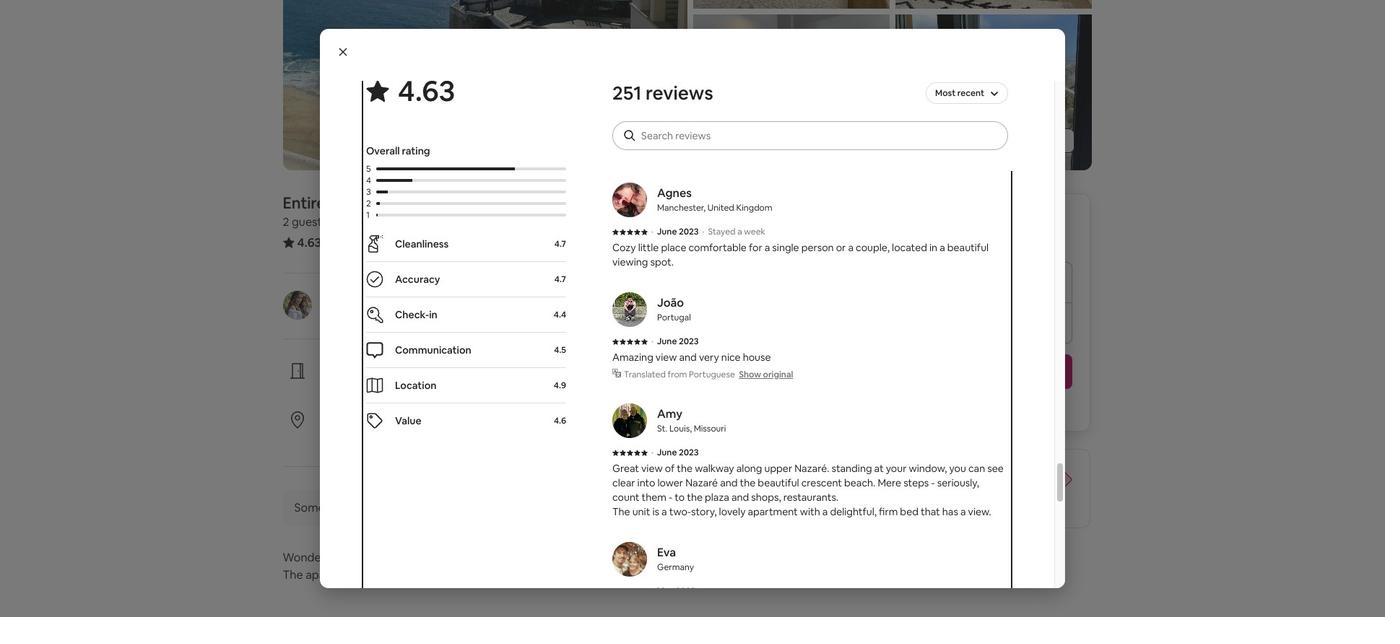 Task type: vqa. For each thing, say whether or not it's contained in the screenshot.
value
yes



Task type: locate. For each thing, give the bounding box(es) containing it.
of inside your dates are $75 aud less than the avg. nightly rate of the last 60 days.
[[997, 481, 1008, 496]]

total
[[840, 232, 863, 245]]

0 vertical spatial to
[[749, 146, 760, 159]]

0 vertical spatial 251 reviews
[[613, 81, 714, 105]]

a right "taxes"
[[940, 241, 945, 254]]

from
[[668, 369, 687, 381]]

person
[[802, 241, 834, 254]]

less
[[840, 481, 860, 496]]

0 vertical spatial show
[[989, 134, 1015, 147]]

a left 5-
[[510, 430, 516, 443]]

2023 right may
[[676, 586, 696, 597]]

show all photos
[[989, 134, 1063, 147]]

1 horizontal spatial guests
[[395, 430, 426, 443]]

the right rate
[[1010, 481, 1028, 496]]

amy image
[[613, 404, 647, 439]]

view inside great view of the walkway along upper nazaré. standing at your window, you can see clear into lower nazaré and the beautiful crescent beach. mere steps - seriously, count them - to the plaza and shops, restaurants. the unit is a two-story, lovely apartment with a delightful, firm bed that has a view.
[[642, 462, 663, 475]]

with inside great view of the walkway along upper nazaré. standing at your window, you can see clear into lower nazaré and the beautiful crescent beach. mere steps - seriously, count them - to the plaza and shops, restaurants. the unit is a two-story, lovely apartment with a delightful, firm bed that has a view.
[[800, 506, 821, 519]]

view.
[[968, 506, 992, 519]]

hosted by daniela 6 years hosting
[[329, 290, 428, 321]]

1 vertical spatial · june 2023
[[652, 336, 699, 347]]

days.
[[878, 496, 905, 511]]

unit
[[375, 193, 403, 213], [633, 506, 650, 519]]

into
[[638, 477, 656, 490]]

251
[[613, 81, 642, 105], [330, 235, 348, 250]]

place inside cozy little place comfortable for a single person or a couple, located in a beautiful viewing spot.
[[661, 241, 687, 254]]

0 horizontal spatial has
[[350, 501, 368, 516]]

reviews inside '4.63' 'dialog'
[[646, 81, 714, 105]]

location down "yourself"
[[363, 411, 407, 426]]

4.7 left cozy
[[555, 238, 566, 250]]

- down window,
[[931, 477, 935, 490]]

great view of the walkway along upper nazaré. standing at your window, you can see clear into lower nazaré and the beautiful crescent beach. mere steps - seriously, count them - to the plaza and shops, restaurants. the unit is a two-story, lovely apartment with a delightful, firm bed that has a view.
[[613, 462, 1004, 519]]

of inside wonderful ocean-facing frontline apartment. the apartment enjoys a unique view of the sea and nazareth.
[[476, 568, 487, 583]]

to left stay
[[749, 146, 760, 159]]

great up clear
[[613, 462, 639, 475]]

0 horizontal spatial place
[[661, 241, 687, 254]]

lovely studio/apartment in sítio da nazaré 2 image 2 image
[[693, 0, 890, 8]]

of right 95%
[[350, 430, 360, 443]]

bed down the 'entire rental unit in nazaré, portugal'
[[407, 215, 428, 230]]

1 vertical spatial the
[[283, 568, 303, 583]]

great for view
[[613, 462, 639, 475]]

3 · june 2023 from the top
[[652, 447, 699, 459]]

at
[[875, 462, 884, 475]]

cozy little place comfortable for a single person or a couple, located in a beautiful viewing spot.
[[613, 241, 989, 269]]

a left view.
[[961, 506, 966, 519]]

· up amazing
[[652, 336, 654, 347]]

· june 2023 up amazing view and very nice house
[[652, 336, 699, 347]]

beautiful up 12/22/2023 button
[[948, 241, 989, 254]]

most
[[936, 87, 956, 99]]

reviews down bedroom
[[351, 235, 392, 250]]

to up two-
[[675, 491, 685, 504]]

0 vertical spatial place
[[722, 146, 747, 159]]

0 horizontal spatial -
[[669, 491, 673, 504]]

seriously,
[[937, 477, 980, 490]]

place up spot.
[[661, 241, 687, 254]]

yourself
[[361, 381, 398, 394]]

a down restaurants.
[[823, 506, 828, 519]]

4.63 down 2 guests
[[297, 235, 322, 251]]

0 vertical spatial 2
[[366, 198, 371, 209]]

0 vertical spatial 4.63
[[398, 72, 455, 110]]

overall
[[366, 144, 400, 157]]

251 down bedroom
[[330, 235, 348, 250]]

place left stay
[[722, 146, 747, 159]]

1 vertical spatial 251
[[330, 235, 348, 250]]

june up little
[[657, 226, 677, 238]]

4.63 inside 'dialog'
[[398, 72, 455, 110]]

1 horizontal spatial 251
[[613, 81, 642, 105]]

0 vertical spatial guests
[[292, 215, 328, 230]]

lower price.
[[840, 467, 907, 482]]

1 horizontal spatial reviews
[[646, 81, 714, 105]]

location left 5-
[[471, 430, 508, 443]]

with down restaurants.
[[800, 506, 821, 519]]

eva image
[[613, 543, 647, 577], [613, 543, 647, 577]]

1 horizontal spatial place
[[722, 146, 747, 159]]

unit left 'is'
[[633, 506, 650, 519]]

view down frontline
[[449, 568, 474, 583]]

of down apartment.
[[476, 568, 487, 583]]

hosting
[[364, 308, 399, 321]]

of up lower
[[665, 462, 675, 475]]

1 horizontal spatial recent
[[958, 87, 985, 99]]

info
[[327, 501, 348, 516]]

2 down entire
[[283, 215, 289, 230]]

12/22/2023
[[966, 281, 1019, 294]]

in right "yourself"
[[401, 381, 409, 394]]

may
[[657, 586, 674, 597]]

great inside great view of the walkway along upper nazaré. standing at your window, you can see clear into lower nazaré and the beautiful crescent beach. mere steps - seriously, count them - to the plaza and shops, restaurants. the unit is a two-story, lovely apartment with a delightful, firm bed that has a view.
[[613, 462, 639, 475]]

recent right 95%
[[362, 430, 392, 443]]

1 vertical spatial 4.63
[[297, 235, 322, 251]]

the right gave
[[453, 430, 468, 443]]

unit up 1 bedroom · 1 bed · 1 bath
[[375, 193, 403, 213]]

1 vertical spatial recent
[[362, 430, 392, 443]]

the up lower
[[677, 462, 693, 475]]

2023 up amazing view and very nice house
[[679, 336, 699, 347]]

last
[[840, 496, 859, 511]]

0 horizontal spatial location
[[363, 411, 407, 426]]

agnes manchester, united kingdom
[[657, 186, 773, 214]]

show
[[989, 134, 1015, 147], [739, 369, 761, 381]]

see
[[988, 462, 1004, 475]]

0 vertical spatial view
[[656, 351, 677, 364]]

1 vertical spatial with
[[800, 506, 821, 519]]

0 vertical spatial reviews
[[646, 81, 714, 105]]

1 horizontal spatial unit
[[633, 506, 650, 519]]

3 june from the top
[[657, 336, 677, 347]]

crescent
[[802, 477, 842, 490]]

alexandra image
[[613, 87, 647, 122], [613, 87, 647, 122]]

2 vertical spatial view
[[449, 568, 474, 583]]

apartment down shops,
[[748, 506, 798, 519]]

your dates are $75 aud less than the avg. nightly rate of the last 60 days.
[[840, 467, 1038, 511]]

· june 2023 down louis,
[[652, 447, 699, 459]]

portugal
[[481, 193, 544, 213], [657, 312, 691, 324]]

and right sea
[[531, 568, 551, 583]]

0 horizontal spatial 4.63
[[297, 235, 322, 251]]

1 horizontal spatial with
[[800, 506, 821, 519]]

1 · june 2023 from the top
[[652, 131, 699, 142]]

june up great!
[[657, 131, 677, 142]]

1 horizontal spatial the
[[613, 506, 630, 519]]

of inside great location 95% of recent guests gave the location a 5-star rating.
[[350, 430, 360, 443]]

has right info
[[350, 501, 368, 516]]

missouri
[[694, 423, 726, 435]]

1 4.7 from the top
[[555, 238, 566, 250]]

cozy
[[613, 241, 636, 254]]

apartment inside wonderful ocean-facing frontline apartment. the apartment enjoys a unique view of the sea and nazareth.
[[306, 568, 363, 583]]

beautiful inside great view of the walkway along upper nazaré. standing at your window, you can see clear into lower nazaré and the beautiful crescent beach. mere steps - seriously, count them - to the plaza and shops, restaurants. the unit is a two-story, lovely apartment with a delightful, firm bed that has a view.
[[758, 477, 799, 490]]

the left lockbox.
[[433, 381, 449, 394]]

in right located
[[930, 241, 938, 254]]

stay
[[762, 146, 781, 159]]

·
[[652, 131, 654, 142], [395, 215, 397, 230], [431, 215, 434, 230], [652, 226, 654, 238], [703, 226, 705, 238], [652, 336, 654, 347], [652, 447, 654, 459], [652, 586, 654, 597]]

portugal right 'nazaré,'
[[481, 193, 544, 213]]

has right that
[[943, 506, 959, 519]]

that
[[921, 506, 940, 519]]

2 · june 2023 from the top
[[652, 336, 699, 347]]

1 vertical spatial show
[[739, 369, 761, 381]]

0 vertical spatial portugal
[[481, 193, 544, 213]]

the down along
[[740, 477, 756, 490]]

translated from portuguese show original
[[624, 369, 794, 381]]

nice
[[700, 146, 720, 159], [722, 351, 741, 364]]

translated
[[624, 369, 666, 381]]

0 horizontal spatial reviews
[[351, 235, 392, 250]]

0 vertical spatial beautiful
[[948, 241, 989, 254]]

your
[[913, 467, 937, 482]]

location
[[395, 379, 437, 392]]

1 vertical spatial guests
[[395, 430, 426, 443]]

than
[[863, 481, 887, 496]]

bed inside great view of the walkway along upper nazaré. standing at your window, you can see clear into lower nazaré and the beautiful crescent beach. mere steps - seriously, count them - to the plaza and shops, restaurants. the unit is a two-story, lovely apartment with a delightful, firm bed that has a view.
[[900, 506, 919, 519]]

great for location
[[329, 411, 360, 426]]

two-
[[669, 506, 691, 519]]

0 vertical spatial bed
[[407, 215, 428, 230]]

251 reviews down bedroom
[[330, 235, 392, 250]]

nice right very
[[722, 351, 741, 364]]

some info has been automatically translated.
[[294, 501, 532, 516]]

lovely studio/apartment in sítio da nazaré 2 image 1 image
[[283, 0, 687, 170]]

1 horizontal spatial beautiful
[[948, 241, 989, 254]]

0 vertical spatial the
[[613, 506, 630, 519]]

0 vertical spatial · june 2023
[[652, 131, 699, 142]]

of
[[350, 430, 360, 443], [665, 462, 675, 475], [997, 481, 1008, 496], [476, 568, 487, 583]]

you won't be charged yet
[[898, 401, 1016, 414]]

0 vertical spatial with
[[411, 381, 431, 394]]

1 horizontal spatial has
[[943, 506, 959, 519]]

0 horizontal spatial with
[[411, 381, 431, 394]]

recent right most on the right top of page
[[958, 87, 985, 99]]

1 vertical spatial reviews
[[351, 235, 392, 250]]

1 down 3
[[366, 209, 370, 221]]

1 horizontal spatial nice
[[722, 351, 741, 364]]

in up communication
[[429, 308, 438, 321]]

the down wonderful on the bottom
[[283, 568, 303, 583]]

agnes image
[[613, 183, 647, 217], [613, 183, 647, 217]]

0 horizontal spatial apartment
[[306, 568, 363, 583]]

🤩
[[783, 146, 796, 159]]

0 horizontal spatial to
[[675, 491, 685, 504]]

2023 up really at the top
[[679, 131, 699, 142]]

story,
[[691, 506, 717, 519]]

0 vertical spatial recent
[[958, 87, 985, 99]]

has inside great view of the walkway along upper nazaré. standing at your window, you can see clear into lower nazaré and the beautiful crescent beach. mere steps - seriously, count them - to the plaza and shops, restaurants. the unit is a two-story, lovely apartment with a delightful, firm bed that has a view.
[[943, 506, 959, 519]]

· left the bath
[[431, 215, 434, 230]]

1 left the bath
[[436, 215, 441, 230]]

1 vertical spatial portugal
[[657, 312, 691, 324]]

0 horizontal spatial 2
[[283, 215, 289, 230]]

portugal down joão
[[657, 312, 691, 324]]

1 horizontal spatial 2
[[366, 198, 371, 209]]

1 vertical spatial 251 reviews
[[330, 235, 392, 250]]

reviews up really at the top
[[646, 81, 714, 105]]

june up amazing view and very nice house
[[657, 336, 677, 347]]

251 reviews up great!
[[613, 81, 714, 105]]

1 vertical spatial great
[[613, 462, 639, 475]]

the down apartment.
[[490, 568, 508, 583]]

2 vertical spatial · june 2023
[[652, 447, 699, 459]]

251 reviews
[[613, 81, 714, 105], [330, 235, 392, 250]]

0 horizontal spatial 251 reviews
[[330, 235, 392, 250]]

1 vertical spatial 4.7
[[555, 274, 566, 285]]

frontline
[[414, 550, 459, 566]]

joão image
[[613, 293, 647, 327], [613, 293, 647, 327]]

location
[[363, 411, 407, 426], [471, 430, 508, 443]]

0 horizontal spatial show
[[739, 369, 761, 381]]

1 horizontal spatial great
[[613, 462, 639, 475]]

june down 'st.'
[[657, 447, 677, 459]]

in
[[407, 193, 419, 213], [930, 241, 938, 254], [429, 308, 438, 321], [389, 362, 399, 377], [401, 381, 409, 394]]

· june 2023 up really at the top
[[652, 131, 699, 142]]

in inside cozy little place comfortable for a single person or a couple, located in a beautiful viewing spot.
[[930, 241, 938, 254]]

a right 'is'
[[662, 506, 667, 519]]

can
[[969, 462, 985, 475]]

1 horizontal spatial apartment
[[748, 506, 798, 519]]

1 horizontal spatial portugal
[[657, 312, 691, 324]]

apartment down wonderful on the bottom
[[306, 568, 363, 583]]

1 horizontal spatial bed
[[900, 506, 919, 519]]

4.7 for accuracy
[[555, 274, 566, 285]]

0 horizontal spatial 251
[[330, 235, 348, 250]]

great up 95%
[[329, 411, 360, 426]]

along
[[737, 462, 762, 475]]

1 vertical spatial apartment
[[306, 568, 363, 583]]

the down count
[[613, 506, 630, 519]]

portugal inside '4.63' 'dialog'
[[657, 312, 691, 324]]

amy
[[657, 407, 683, 422]]

of inside great view of the walkway along upper nazaré. standing at your window, you can see clear into lower nazaré and the beautiful crescent beach. mere steps - seriously, count them - to the plaza and shops, restaurants. the unit is a two-story, lovely apartment with a delightful, firm bed that has a view.
[[665, 462, 675, 475]]

1 vertical spatial beautiful
[[758, 477, 799, 490]]

great
[[329, 411, 360, 426], [613, 462, 639, 475]]

0 horizontal spatial beautiful
[[758, 477, 799, 490]]

of right rate
[[997, 481, 1008, 496]]

with up value
[[411, 381, 431, 394]]

a down facing
[[402, 568, 408, 583]]

the inside wonderful ocean-facing frontline apartment. the apartment enjoys a unique view of the sea and nazareth.
[[283, 568, 303, 583]]

lovely studio/apartment in sítio da nazaré 2 image 4 image
[[895, 0, 1092, 8]]

1 bedroom · 1 bed · 1 bath
[[335, 215, 468, 230]]

4 june from the top
[[657, 447, 677, 459]]

· june 2023
[[652, 131, 699, 142], [652, 336, 699, 347], [652, 447, 699, 459]]

single
[[772, 241, 799, 254]]

0 vertical spatial great
[[329, 411, 360, 426]]

0 vertical spatial location
[[363, 411, 407, 426]]

2 up bedroom
[[366, 198, 371, 209]]

the down your
[[889, 481, 907, 496]]

charged
[[960, 401, 998, 414]]

star
[[527, 430, 545, 443]]

2 inside '4.63' 'dialog'
[[366, 198, 371, 209]]

to inside great view of the walkway along upper nazaré. standing at your window, you can see clear into lower nazaré and the beautiful crescent beach. mere steps - seriously, count them - to the plaza and shops, restaurants. the unit is a two-story, lovely apartment with a delightful, firm bed that has a view.
[[675, 491, 685, 504]]

0 vertical spatial -
[[931, 477, 935, 490]]

beautiful down upper
[[758, 477, 799, 490]]

louis,
[[670, 423, 692, 435]]

1 horizontal spatial 251 reviews
[[613, 81, 714, 105]]

0 vertical spatial nice
[[700, 146, 720, 159]]

1 vertical spatial bed
[[900, 506, 919, 519]]

1 horizontal spatial -
[[931, 477, 935, 490]]

4.7 up 4.4 on the bottom
[[555, 274, 566, 285]]

1 vertical spatial view
[[642, 462, 663, 475]]

1 vertical spatial to
[[675, 491, 685, 504]]

nice for very
[[722, 351, 741, 364]]

0 horizontal spatial great
[[329, 411, 360, 426]]

eva germany
[[657, 545, 694, 574]]

nazaré,
[[423, 193, 478, 213]]

1 horizontal spatial 4.63
[[398, 72, 455, 110]]

2 4.7 from the top
[[555, 274, 566, 285]]

or
[[836, 241, 846, 254]]

1 vertical spatial 2
[[283, 215, 289, 230]]

· down the 'entire rental unit in nazaré, portugal'
[[395, 215, 397, 230]]

view up from
[[656, 351, 677, 364]]

4.63 up 'rating'
[[398, 72, 455, 110]]

0 vertical spatial 4.7
[[555, 238, 566, 250]]

0 vertical spatial 251
[[613, 81, 642, 105]]

1 vertical spatial nice
[[722, 351, 741, 364]]

- down lower
[[669, 491, 673, 504]]

show original button
[[739, 369, 794, 381]]

0 vertical spatial unit
[[375, 193, 403, 213]]

0 horizontal spatial recent
[[362, 430, 392, 443]]

bed right firm at the bottom right of page
[[900, 506, 919, 519]]

4.5
[[554, 345, 566, 356]]

unit inside great view of the walkway along upper nazaré. standing at your window, you can see clear into lower nazaré and the beautiful crescent beach. mere steps - seriously, count them - to the plaza and shops, restaurants. the unit is a two-story, lovely apartment with a delightful, firm bed that has a view.
[[633, 506, 650, 519]]

show all photos button
[[960, 129, 1075, 153]]

agnes
[[657, 186, 692, 201]]

show left "all"
[[989, 134, 1015, 147]]

0 horizontal spatial portugal
[[481, 193, 544, 213]]

2023 down louis,
[[679, 447, 699, 459]]

guests down value
[[395, 430, 426, 443]]

delightful,
[[830, 506, 877, 519]]

1 vertical spatial unit
[[633, 506, 650, 519]]

show down house
[[739, 369, 761, 381]]

view up the into
[[642, 462, 663, 475]]

1 vertical spatial location
[[471, 430, 508, 443]]

251 left alexandra
[[613, 81, 642, 105]]

1 horizontal spatial show
[[989, 134, 1015, 147]]

1 horizontal spatial to
[[749, 146, 760, 159]]

little
[[638, 241, 659, 254]]

0 horizontal spatial the
[[283, 568, 303, 583]]

2023 for eva
[[676, 586, 696, 597]]

4.7
[[555, 238, 566, 250], [555, 274, 566, 285]]

251 reviews inside '4.63' 'dialog'
[[613, 81, 714, 105]]

kingdom
[[736, 202, 773, 214]]

1 vertical spatial place
[[661, 241, 687, 254]]

guests down entire
[[292, 215, 328, 230]]

0 vertical spatial apartment
[[748, 506, 798, 519]]

great inside great location 95% of recent guests gave the location a 5-star rating.
[[329, 411, 360, 426]]

0 horizontal spatial nice
[[700, 146, 720, 159]]

it was great! really nice place to stay 🤩
[[613, 146, 796, 159]]



Task type: describe. For each thing, give the bounding box(es) containing it.
them
[[642, 491, 667, 504]]

· june 2023 for amy
[[652, 447, 699, 459]]

2 june from the top
[[657, 226, 677, 238]]

st.
[[657, 423, 668, 435]]

2 guests
[[283, 215, 328, 230]]

self check-in check yourself in with the lockbox.
[[329, 362, 490, 394]]

mere
[[878, 477, 902, 490]]

lovely studio/apartment in sítio da nazaré 2 image 3 image
[[693, 14, 890, 170]]

in up 1 bedroom · 1 bed · 1 bath
[[407, 193, 419, 213]]

4.9
[[554, 380, 566, 392]]

amy image
[[613, 404, 647, 439]]

a inside wonderful ocean-facing frontline apartment. the apartment enjoys a unique view of the sea and nazareth.
[[402, 568, 408, 583]]

a right or
[[848, 241, 854, 254]]

clear
[[613, 477, 635, 490]]

is
[[653, 506, 660, 519]]

view for great
[[642, 462, 663, 475]]

view inside wonderful ocean-facing frontline apartment. the apartment enjoys a unique view of the sea and nazareth.
[[449, 568, 474, 583]]

show inside '4.63' 'dialog'
[[739, 369, 761, 381]]

and up plaza
[[720, 477, 738, 490]]

1 june from the top
[[657, 131, 677, 142]]

germany
[[657, 562, 694, 574]]

beautiful inside cozy little place comfortable for a single person or a couple, located in a beautiful viewing spot.
[[948, 241, 989, 254]]

great!
[[642, 146, 669, 159]]

upper
[[765, 462, 793, 475]]

· left may
[[652, 586, 654, 597]]

1 horizontal spatial location
[[471, 430, 508, 443]]

daniela
[[387, 290, 428, 306]]

amazing view and very nice house
[[613, 351, 771, 364]]

apartment.
[[462, 550, 522, 566]]

nazareth.
[[554, 568, 605, 583]]

most recent button
[[926, 81, 1008, 105]]

check-in
[[395, 308, 438, 321]]

walkway
[[695, 462, 734, 475]]

recent inside great location 95% of recent guests gave the location a 5-star rating.
[[362, 430, 392, 443]]

won't
[[917, 401, 943, 414]]

viewing
[[613, 256, 648, 269]]

2 for 2 guests
[[283, 215, 289, 230]]

and up from
[[679, 351, 697, 364]]

it
[[613, 146, 619, 159]]

united
[[708, 202, 735, 214]]

photos
[[1029, 134, 1063, 147]]

unique
[[411, 568, 447, 583]]

gave
[[428, 430, 451, 443]]

facing
[[379, 550, 412, 566]]

2 for 2
[[366, 198, 371, 209]]

house
[[743, 351, 771, 364]]

plaza
[[705, 491, 730, 504]]

price.
[[876, 467, 907, 482]]

restaurants.
[[784, 491, 839, 504]]

the inside wonderful ocean-facing frontline apartment. the apartment enjoys a unique view of the sea and nazareth.
[[490, 568, 508, 583]]

lockbox.
[[451, 381, 490, 394]]

0 horizontal spatial guests
[[292, 215, 328, 230]]

lower
[[658, 477, 683, 490]]

· june 2023 · stayed a week
[[652, 226, 766, 238]]

a right for
[[765, 241, 770, 254]]

the inside self check-in check yourself in with the lockbox.
[[433, 381, 449, 394]]

view for amazing
[[656, 351, 677, 364]]

steps
[[904, 477, 929, 490]]

wonderful ocean-facing frontline apartment. the apartment enjoys a unique view of the sea and nazareth.
[[283, 550, 605, 583]]

2023 for joão
[[679, 336, 699, 347]]

enjoys
[[365, 568, 399, 583]]

1 vertical spatial -
[[669, 491, 673, 504]]

taxes
[[899, 232, 924, 245]]

· up the into
[[652, 447, 654, 459]]

5
[[366, 163, 371, 175]]

entire rental unit in nazaré, portugal
[[283, 193, 544, 213]]

wonderful
[[283, 550, 339, 566]]

4.4
[[554, 309, 566, 321]]

251 reviews link
[[330, 235, 392, 250]]

6
[[329, 308, 335, 321]]

a left week
[[738, 226, 742, 238]]

Search reviews, Press 'Enter' to search text field
[[641, 129, 994, 143]]

communication
[[395, 344, 472, 357]]

host profile picture image
[[283, 291, 312, 320]]

4
[[366, 175, 371, 186]]

1 down the 'entire rental unit in nazaré, portugal'
[[400, 215, 405, 230]]

sea
[[510, 568, 529, 583]]

you
[[950, 462, 966, 475]]

bath
[[443, 215, 468, 230]]

eva
[[657, 545, 676, 561]]

4.7 for cleanliness
[[555, 238, 566, 250]]

· may 2023
[[652, 586, 696, 597]]

lovely studio/apartment in sítio da nazaré 2 image 5 image
[[895, 14, 1092, 170]]

hosted
[[329, 290, 369, 306]]

· up great!
[[652, 131, 654, 142]]

1 down rental
[[335, 215, 340, 230]]

2023 down manchester,
[[679, 226, 699, 238]]

the inside great view of the walkway along upper nazaré. standing at your window, you can see clear into lower nazaré and the beautiful crescent beach. mere steps - seriously, count them - to the plaza and shops, restaurants. the unit is a two-story, lovely apartment with a delightful, firm bed that has a view.
[[613, 506, 630, 519]]

you
[[898, 401, 915, 414]]

by
[[371, 290, 385, 306]]

nazaré.
[[795, 462, 830, 475]]

been
[[371, 501, 398, 516]]

· up little
[[652, 226, 654, 238]]

amy st. louis, missouri
[[657, 407, 726, 435]]

1 inside '4.63' 'dialog'
[[366, 209, 370, 221]]

60
[[862, 496, 875, 511]]

overall rating
[[366, 144, 430, 157]]

standing
[[832, 462, 872, 475]]

years
[[337, 308, 362, 321]]

ocean-
[[342, 550, 379, 566]]

the inside great location 95% of recent guests gave the location a 5-star rating.
[[453, 430, 468, 443]]

amazing
[[613, 351, 654, 364]]

0 horizontal spatial unit
[[375, 193, 403, 213]]

· june 2023 for joão
[[652, 336, 699, 347]]

with inside self check-in check yourself in with the lockbox.
[[411, 381, 431, 394]]

before
[[866, 232, 897, 245]]

the down "nazaré"
[[687, 491, 703, 504]]

for
[[749, 241, 763, 254]]

check-
[[352, 362, 389, 377]]

0 horizontal spatial bed
[[407, 215, 428, 230]]

2023 for amy
[[679, 447, 699, 459]]

and inside wonderful ocean-facing frontline apartment. the apartment enjoys a unique view of the sea and nazareth.
[[531, 568, 551, 583]]

located
[[892, 241, 928, 254]]

recent inside popup button
[[958, 87, 985, 99]]

251 inside '4.63' 'dialog'
[[613, 81, 642, 105]]

cleanliness
[[395, 238, 449, 251]]

guests inside great location 95% of recent guests gave the location a 5-star rating.
[[395, 430, 426, 443]]

week
[[744, 226, 766, 238]]

4.6
[[554, 415, 566, 427]]

a inside great location 95% of recent guests gave the location a 5-star rating.
[[510, 430, 516, 443]]

nazaré
[[686, 477, 718, 490]]

count
[[613, 491, 640, 504]]

joão
[[657, 295, 684, 311]]

3
[[366, 186, 371, 198]]

really
[[671, 146, 698, 159]]

are
[[972, 467, 989, 482]]

apartment inside great view of the walkway along upper nazaré. standing at your window, you can see clear into lower nazaré and the beautiful crescent beach. mere steps - seriously, count them - to the plaza and shops, restaurants. the unit is a two-story, lovely apartment with a delightful, firm bed that has a view.
[[748, 506, 798, 519]]

very
[[699, 351, 719, 364]]

4.63 dialog
[[320, 29, 1066, 618]]

comfortable
[[689, 241, 747, 254]]

and up lovely
[[732, 491, 749, 504]]

nice for really
[[700, 146, 720, 159]]

· left stayed
[[703, 226, 705, 238]]

show inside button
[[989, 134, 1015, 147]]

in up "yourself"
[[389, 362, 399, 377]]



